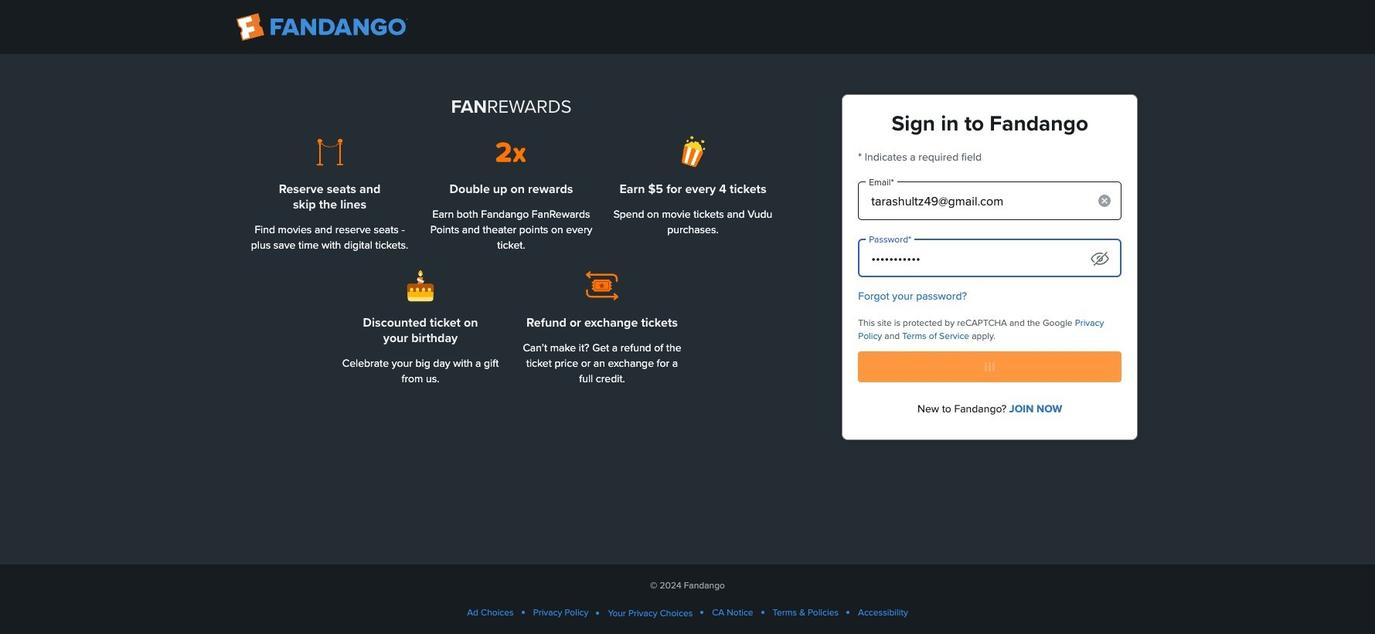 Task type: vqa. For each thing, say whether or not it's contained in the screenshot.
the Fandango home image
yes



Task type: describe. For each thing, give the bounding box(es) containing it.
fandango home image
[[236, 13, 408, 41]]

password hide image
[[1091, 252, 1110, 266]]



Task type: locate. For each thing, give the bounding box(es) containing it.
  password field
[[859, 239, 1122, 278]]

None submit
[[859, 352, 1122, 383]]

  text field
[[859, 182, 1122, 220]]



